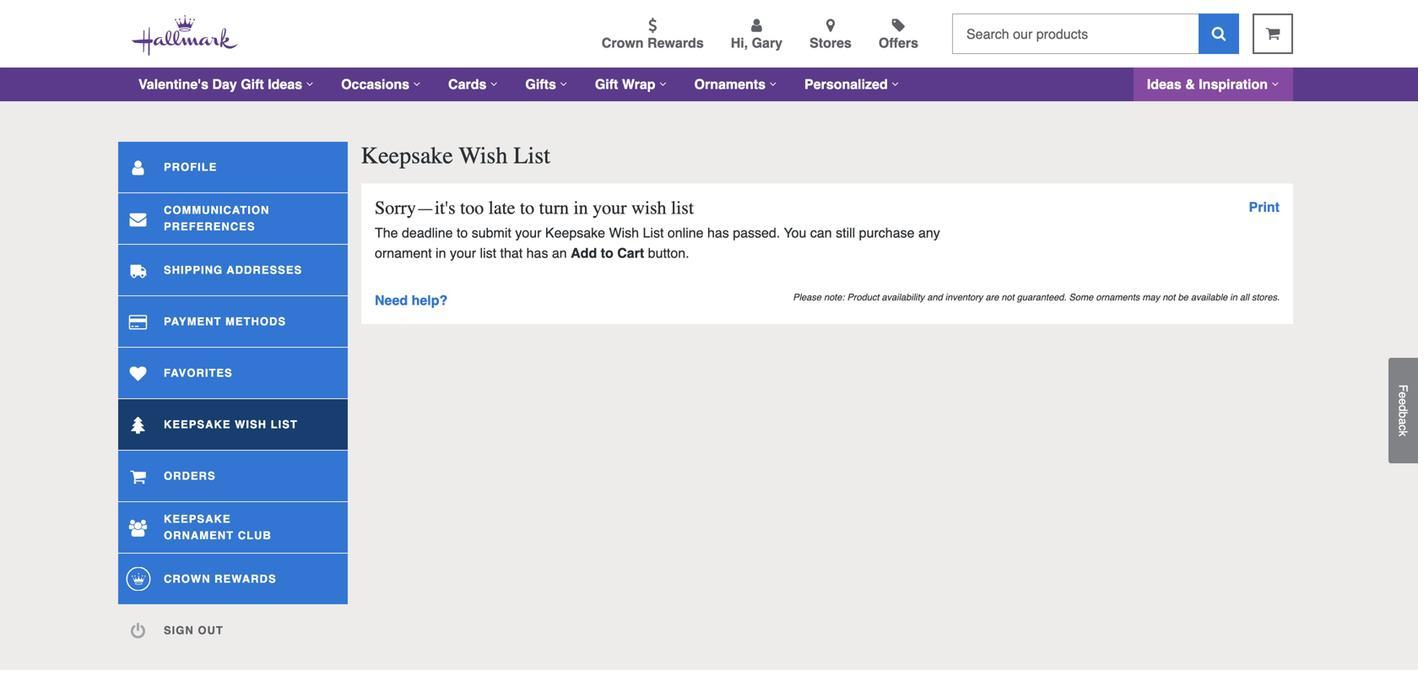 Task type: vqa. For each thing, say whether or not it's contained in the screenshot.
'Hallmark logo'
no



Task type: describe. For each thing, give the bounding box(es) containing it.
addresses
[[227, 264, 302, 276]]

wish
[[631, 197, 666, 219]]

purchase
[[859, 225, 915, 241]]

sorry—it's
[[375, 197, 456, 219]]

in inside the deadline to submit your keepsake wish list online has passed. you can still purchase any ornament in your list that has an
[[436, 245, 446, 261]]

ideas & inspiration link
[[1134, 68, 1293, 101]]

0 horizontal spatial wish
[[235, 418, 267, 431]]

that
[[500, 245, 523, 261]]

keepsake wish list main content
[[0, 101, 1418, 692]]

personalized
[[804, 76, 888, 92]]

list inside the deadline to submit your keepsake wish list online has passed. you can still purchase any ornament in your list that has an
[[643, 225, 664, 241]]

inventory
[[945, 292, 983, 303]]

keepsake wish list link
[[118, 399, 348, 450]]

cart
[[617, 245, 644, 261]]

gift wrap
[[595, 76, 656, 92]]

payment methods
[[164, 315, 286, 328]]

add
[[571, 245, 597, 261]]

deadline
[[402, 225, 453, 241]]

offers link
[[879, 18, 918, 53]]

favorites
[[164, 367, 233, 379]]

sorry—it's too late to turn in your wish list
[[375, 197, 694, 219]]

payment methods link
[[118, 296, 348, 347]]

0 vertical spatial crown rewards
[[602, 35, 704, 51]]

cards link
[[435, 68, 512, 101]]

hallmark image
[[132, 15, 238, 56]]

search image
[[1212, 26, 1226, 41]]

methods
[[225, 315, 286, 328]]

gifts link
[[512, 68, 581, 101]]

profile
[[164, 161, 217, 173]]

add to cart button.
[[571, 245, 689, 261]]

f e e d b a c k button
[[1389, 358, 1418, 463]]

d
[[1397, 405, 1410, 412]]

0 vertical spatial list
[[514, 142, 550, 169]]

wish inside the deadline to submit your keepsake wish list online has passed. you can still purchase any ornament in your list that has an
[[609, 225, 639, 241]]

favorites link
[[118, 348, 348, 398]]

1 not from the left
[[1002, 292, 1014, 303]]

product
[[847, 292, 879, 303]]

2 horizontal spatial your
[[593, 197, 627, 219]]

available
[[1191, 292, 1228, 303]]

button.
[[648, 245, 689, 261]]

gifts
[[525, 76, 556, 92]]

an
[[552, 245, 567, 261]]

be
[[1178, 292, 1188, 303]]

print link
[[1249, 197, 1280, 217]]

gary
[[752, 35, 783, 51]]

online
[[668, 225, 704, 241]]

hi, gary
[[731, 35, 783, 51]]

too
[[460, 197, 484, 219]]

club
[[238, 529, 272, 542]]

submit
[[472, 225, 511, 241]]

hallmark link
[[132, 14, 252, 60]]

communication preferences
[[164, 204, 270, 233]]

late
[[489, 197, 515, 219]]

ornaments
[[1096, 292, 1140, 303]]

menu bar containing valentine's day gift ideas
[[125, 68, 1293, 101]]

out
[[198, 624, 224, 637]]

b
[[1397, 412, 1410, 418]]

the deadline to submit your keepsake wish list online has passed. you can still purchase any ornament in your list that has an
[[375, 225, 940, 261]]

help?
[[412, 292, 448, 308]]

k
[[1397, 431, 1410, 437]]

ornaments
[[694, 76, 766, 92]]

2 not from the left
[[1163, 292, 1175, 303]]

valentine's day gift ideas
[[138, 76, 302, 92]]

sign out
[[164, 624, 224, 637]]

2 vertical spatial list
[[271, 418, 298, 431]]

0 vertical spatial wish
[[459, 142, 508, 169]]

profile link
[[118, 142, 348, 192]]

occasions link
[[328, 68, 435, 101]]

f e e d b a c k
[[1397, 385, 1410, 437]]

personalized link
[[791, 68, 913, 101]]

shipping
[[164, 264, 223, 276]]

the
[[375, 225, 398, 241]]

offers
[[879, 35, 918, 51]]

menu containing crown rewards
[[265, 14, 939, 53]]

passed.
[[733, 225, 780, 241]]

keepsake wish list inside keepsake wish list link
[[164, 418, 298, 431]]

ornament
[[375, 245, 432, 261]]

0 vertical spatial in
[[574, 197, 588, 219]]

2 gift from the left
[[595, 76, 618, 92]]

may
[[1142, 292, 1160, 303]]



Task type: locate. For each thing, give the bounding box(es) containing it.
keepsake wish list up too
[[361, 142, 550, 169]]

stores.
[[1252, 292, 1280, 303]]

list
[[514, 142, 550, 169], [643, 225, 664, 241], [271, 418, 298, 431]]

2 vertical spatial wish
[[235, 418, 267, 431]]

to down too
[[457, 225, 468, 241]]

has right online
[[707, 225, 729, 241]]

ornament
[[164, 529, 234, 542]]

f
[[1397, 385, 1410, 392]]

in right turn at the left top
[[574, 197, 588, 219]]

keepsake up ornament
[[164, 513, 231, 525]]

orders link
[[118, 451, 348, 501]]

0 horizontal spatial crown rewards link
[[118, 554, 348, 604]]

list down submit
[[480, 245, 496, 261]]

2 vertical spatial in
[[1230, 292, 1237, 303]]

need
[[375, 292, 408, 308]]

menu
[[265, 14, 939, 53]]

hi, gary link
[[731, 18, 783, 53]]

crown rewards up wrap
[[602, 35, 704, 51]]

hi,
[[731, 35, 748, 51]]

0 horizontal spatial rewards
[[215, 573, 277, 585]]

you
[[784, 225, 807, 241]]

1 vertical spatial has
[[526, 245, 548, 261]]

0 horizontal spatial your
[[450, 245, 476, 261]]

crown rewards link down club
[[118, 554, 348, 604]]

0 horizontal spatial has
[[526, 245, 548, 261]]

Search our products search field
[[952, 14, 1199, 54]]

keepsake
[[361, 142, 453, 169], [545, 225, 605, 241], [164, 418, 231, 431], [164, 513, 231, 525]]

1 horizontal spatial crown
[[602, 35, 644, 51]]

sign out link
[[118, 605, 348, 656]]

wish down favorites link
[[235, 418, 267, 431]]

0 horizontal spatial to
[[457, 225, 468, 241]]

0 horizontal spatial crown
[[164, 573, 211, 585]]

2 vertical spatial your
[[450, 245, 476, 261]]

1 vertical spatial to
[[457, 225, 468, 241]]

keepsake up the add
[[545, 225, 605, 241]]

1 vertical spatial list
[[643, 225, 664, 241]]

1 horizontal spatial to
[[520, 197, 534, 219]]

gift left wrap
[[595, 76, 618, 92]]

shopping cart image
[[1266, 26, 1280, 41]]

crown rewards link up wrap
[[602, 18, 704, 53]]

please
[[793, 292, 821, 303]]

your left wish
[[593, 197, 627, 219]]

1 vertical spatial crown
[[164, 573, 211, 585]]

rewards inside keepsake wish list main content
[[215, 573, 277, 585]]

e up d on the bottom of the page
[[1397, 392, 1410, 399]]

0 vertical spatial list
[[671, 197, 694, 219]]

keepsake ornament club
[[164, 513, 272, 542]]

e
[[1397, 392, 1410, 399], [1397, 399, 1410, 405]]

not
[[1002, 292, 1014, 303], [1163, 292, 1175, 303]]

1 vertical spatial crown rewards link
[[118, 554, 348, 604]]

ideas
[[268, 76, 302, 92], [1147, 76, 1182, 92]]

0 horizontal spatial ideas
[[268, 76, 302, 92]]

0 vertical spatial to
[[520, 197, 534, 219]]

crown rewards link inside keepsake wish list main content
[[118, 554, 348, 604]]

1 horizontal spatial ideas
[[1147, 76, 1182, 92]]

occasions
[[341, 76, 409, 92]]

rewards down club
[[215, 573, 277, 585]]

need help?
[[375, 292, 448, 308]]

2 horizontal spatial list
[[643, 225, 664, 241]]

1 horizontal spatial not
[[1163, 292, 1175, 303]]

c
[[1397, 425, 1410, 431]]

0 vertical spatial your
[[593, 197, 627, 219]]

keepsake wish list
[[361, 142, 550, 169], [164, 418, 298, 431]]

shipping addresses link
[[118, 245, 348, 295]]

list down favorites link
[[271, 418, 298, 431]]

wish
[[459, 142, 508, 169], [609, 225, 639, 241], [235, 418, 267, 431]]

1 horizontal spatial list
[[514, 142, 550, 169]]

sign
[[164, 624, 194, 637]]

1 vertical spatial wish
[[609, 225, 639, 241]]

list
[[671, 197, 694, 219], [480, 245, 496, 261]]

banner containing crown rewards
[[0, 0, 1418, 101]]

list up online
[[671, 197, 694, 219]]

2 horizontal spatial to
[[601, 245, 614, 261]]

availability
[[882, 292, 925, 303]]

0 horizontal spatial keepsake wish list
[[164, 418, 298, 431]]

shipping addresses
[[164, 264, 302, 276]]

1 vertical spatial your
[[515, 225, 541, 241]]

2 ideas from the left
[[1147, 76, 1182, 92]]

wish up add to cart button. on the top of the page
[[609, 225, 639, 241]]

2 e from the top
[[1397, 399, 1410, 405]]

1 vertical spatial keepsake wish list
[[164, 418, 298, 431]]

0 horizontal spatial not
[[1002, 292, 1014, 303]]

1 vertical spatial in
[[436, 245, 446, 261]]

some
[[1069, 292, 1093, 303]]

all
[[1240, 292, 1249, 303]]

has left an
[[526, 245, 548, 261]]

2 horizontal spatial wish
[[609, 225, 639, 241]]

guaranteed.
[[1017, 292, 1067, 303]]

rewards up wrap
[[647, 35, 704, 51]]

0 horizontal spatial list
[[271, 418, 298, 431]]

1 vertical spatial rewards
[[215, 573, 277, 585]]

1 vertical spatial list
[[480, 245, 496, 261]]

1 gift from the left
[[241, 76, 264, 92]]

a
[[1397, 418, 1410, 425]]

crown rewards down ornament
[[164, 573, 277, 585]]

&
[[1185, 76, 1195, 92]]

and
[[927, 292, 943, 303]]

1 horizontal spatial has
[[707, 225, 729, 241]]

keepsake up "sorry—it's"
[[361, 142, 453, 169]]

not right are
[[1002, 292, 1014, 303]]

1 horizontal spatial your
[[515, 225, 541, 241]]

1 ideas from the left
[[268, 76, 302, 92]]

valentine's day gift ideas link
[[125, 68, 328, 101]]

your
[[593, 197, 627, 219], [515, 225, 541, 241], [450, 245, 476, 261]]

menu bar
[[125, 68, 1293, 101]]

to right late
[[520, 197, 534, 219]]

crown up gift wrap
[[602, 35, 644, 51]]

0 horizontal spatial list
[[480, 245, 496, 261]]

keepsake inside the deadline to submit your keepsake wish list online has passed. you can still purchase any ornament in your list that has an
[[545, 225, 605, 241]]

print
[[1249, 199, 1280, 215]]

none search field inside banner
[[952, 14, 1239, 54]]

gift right day
[[241, 76, 264, 92]]

please note: product availability and inventory are not guaranteed. some ornaments may not be available in all stores.
[[793, 292, 1280, 303]]

preferences
[[164, 220, 255, 233]]

e up b
[[1397, 399, 1410, 405]]

wish up too
[[459, 142, 508, 169]]

ideas right day
[[268, 76, 302, 92]]

crown down ornament
[[164, 573, 211, 585]]

in left 'all'
[[1230, 292, 1237, 303]]

orders
[[164, 470, 216, 482]]

stores link
[[810, 18, 852, 53]]

0 vertical spatial keepsake wish list
[[361, 142, 550, 169]]

1 horizontal spatial crown rewards
[[602, 35, 704, 51]]

to
[[520, 197, 534, 219], [457, 225, 468, 241], [601, 245, 614, 261]]

banner
[[0, 0, 1418, 101]]

0 horizontal spatial gift
[[241, 76, 264, 92]]

list down wish
[[643, 225, 664, 241]]

to inside the deadline to submit your keepsake wish list online has passed. you can still purchase any ornament in your list that has an
[[457, 225, 468, 241]]

1 horizontal spatial wish
[[459, 142, 508, 169]]

1 e from the top
[[1397, 392, 1410, 399]]

to right the add
[[601, 245, 614, 261]]

ideas left &
[[1147, 76, 1182, 92]]

0 vertical spatial has
[[707, 225, 729, 241]]

crown inside keepsake wish list main content
[[164, 573, 211, 585]]

1 horizontal spatial list
[[671, 197, 694, 219]]

gift wrap link
[[581, 68, 681, 101]]

in down deadline
[[436, 245, 446, 261]]

inspiration
[[1199, 76, 1268, 92]]

are
[[986, 292, 999, 303]]

communication
[[164, 204, 270, 217]]

0 horizontal spatial crown rewards
[[164, 573, 277, 585]]

0 vertical spatial rewards
[[647, 35, 704, 51]]

payment
[[164, 315, 222, 328]]

need help? link
[[375, 292, 448, 308]]

list inside the deadline to submit your keepsake wish list online has passed. you can still purchase any ornament in your list that has an
[[480, 245, 496, 261]]

ornaments link
[[681, 68, 791, 101]]

1 vertical spatial crown rewards
[[164, 573, 277, 585]]

0 horizontal spatial in
[[436, 245, 446, 261]]

your down submit
[[450, 245, 476, 261]]

2 vertical spatial to
[[601, 245, 614, 261]]

0 vertical spatial crown rewards link
[[602, 18, 704, 53]]

None search field
[[952, 14, 1239, 54]]

can
[[810, 225, 832, 241]]

keepsake inside keepsake ornament club
[[164, 513, 231, 525]]

crown rewards inside keepsake wish list main content
[[164, 573, 277, 585]]

2 horizontal spatial in
[[1230, 292, 1237, 303]]

your down sorry—it's too late to turn in your wish list
[[515, 225, 541, 241]]

1 horizontal spatial rewards
[[647, 35, 704, 51]]

1 horizontal spatial in
[[574, 197, 588, 219]]

keepsake wish list down favorites link
[[164, 418, 298, 431]]

list up sorry—it's too late to turn in your wish list
[[514, 142, 550, 169]]

valentine's
[[138, 76, 208, 92]]

ideas & inspiration
[[1147, 76, 1268, 92]]

gift
[[241, 76, 264, 92], [595, 76, 618, 92]]

keepsake down favorites
[[164, 418, 231, 431]]

crown rewards link
[[602, 18, 704, 53], [118, 554, 348, 604]]

note:
[[824, 292, 845, 303]]

cards
[[448, 76, 487, 92]]

1 horizontal spatial crown rewards link
[[602, 18, 704, 53]]

1 horizontal spatial keepsake wish list
[[361, 142, 550, 169]]

wrap
[[622, 76, 656, 92]]

crown
[[602, 35, 644, 51], [164, 573, 211, 585]]

crown rewards
[[602, 35, 704, 51], [164, 573, 277, 585]]

any
[[918, 225, 940, 241]]

0 vertical spatial crown
[[602, 35, 644, 51]]

1 horizontal spatial gift
[[595, 76, 618, 92]]

day
[[212, 76, 237, 92]]

turn
[[539, 197, 569, 219]]

has
[[707, 225, 729, 241], [526, 245, 548, 261]]

not left be
[[1163, 292, 1175, 303]]



